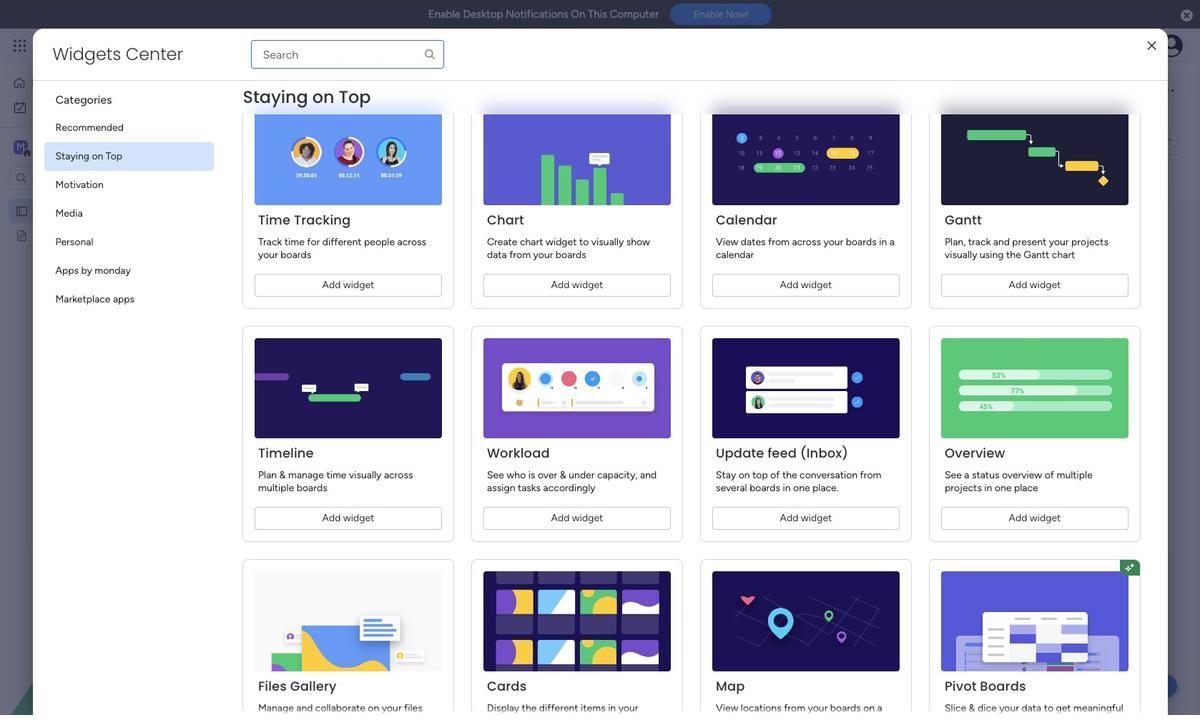 Task type: vqa. For each thing, say whether or not it's contained in the screenshot.


Task type: locate. For each thing, give the bounding box(es) containing it.
1 vertical spatial public board image
[[15, 228, 29, 242]]

1 vertical spatial projects
[[945, 482, 982, 494]]

in inside calendar view dates from across your boards in a calendar
[[879, 236, 887, 248]]

main workspace
[[33, 140, 117, 154]]

widget for overview
[[1030, 512, 1061, 524]]

cards display the different items in your
[[487, 677, 638, 715]]

add widget for update feed (inbox)
[[780, 512, 832, 524]]

multiple inside timeline plan & manage time visually across multiple boards
[[258, 482, 294, 494]]

add widget button down chart create chart widget to visually show data from your boards
[[483, 274, 671, 297]]

across left fit
[[792, 236, 821, 248]]

0 horizontal spatial manage
[[219, 108, 255, 120]]

visually for timeline
[[349, 469, 381, 481]]

None search field
[[251, 40, 444, 69]]

add down timeline plan & manage time visually across multiple boards
[[322, 512, 340, 524]]

not
[[387, 647, 402, 657]]

contact sales team
[[250, 450, 336, 462]]

staying up table
[[243, 85, 308, 109]]

see more
[[652, 107, 695, 119]]

add down calendar 'button'
[[327, 172, 345, 184]]

auto fit button
[[804, 220, 851, 243]]

your inside calendar view dates from across your boards in a calendar
[[823, 236, 843, 248]]

0 vertical spatial staying on top
[[243, 85, 371, 109]]

widget down 'present'
[[1030, 279, 1061, 291]]

add widget button
[[254, 274, 442, 297], [483, 274, 671, 297], [712, 274, 900, 297], [941, 274, 1129, 297], [254, 507, 442, 530], [483, 507, 671, 530], [712, 507, 900, 530], [941, 507, 1129, 530]]

and inside gantt plan, track and present your projects visually using the gantt chart
[[993, 236, 1010, 248]]

one inside update feed (inbox) stay on top of the conversation from several boards in one place.
[[793, 482, 810, 494]]

from right conversation
[[860, 469, 881, 481]]

gantt down manage any type of project. assign owners, set timelines and keep track of where your project stands. on the top of the page
[[424, 134, 450, 146]]

2 vertical spatial a
[[877, 703, 882, 715]]

the down feed
[[782, 469, 797, 481]]

1 horizontal spatial my first board
[[217, 74, 371, 106]]

mar 8
[[397, 381, 423, 393]]

1 vertical spatial to
[[1044, 703, 1053, 715]]

view up 'calendar'
[[716, 236, 738, 248]]

dapulse x slim image
[[1148, 40, 1156, 51]]

sales
[[289, 450, 311, 462]]

11
[[724, 279, 730, 288]]

first up type
[[256, 74, 297, 106]]

0 horizontal spatial 25
[[376, 279, 385, 288]]

2 public board image from the top
[[15, 228, 29, 242]]

visually inside gantt plan, track and present your projects visually using the gantt chart
[[945, 249, 977, 261]]

on
[[571, 8, 585, 21]]

add widget button for chart
[[483, 274, 671, 297]]

widget left 24
[[801, 279, 832, 291]]

plan,
[[945, 236, 966, 248]]

monday right 'by'
[[95, 265, 131, 277]]

add widget button down place
[[941, 507, 1129, 530]]

3 mar from the top
[[397, 381, 414, 393]]

2 one from the left
[[995, 482, 1012, 494]]

see up assign
[[487, 469, 504, 481]]

your inside files gallery manage and collaborate on your files
[[381, 703, 401, 715]]

see inside the workload see who is over & under capacity, and assign tasks accordingly
[[487, 469, 504, 481]]

mar 30
[[397, 427, 428, 439]]

1 vertical spatial assign
[[250, 358, 280, 371]]

1 vertical spatial manage
[[258, 703, 294, 715]]

automate
[[1093, 134, 1138, 146]]

widget down timeline plan & manage time visually across multiple boards
[[343, 512, 374, 524]]

1 vertical spatial view
[[716, 703, 738, 715]]

mar left 7
[[397, 358, 414, 371]]

one inside overview see a status overview of multiple projects in one place
[[995, 482, 1012, 494]]

1 horizontal spatial assign
[[347, 108, 377, 120]]

2 vertical spatial data
[[1022, 703, 1041, 715]]

public board image left meeting
[[15, 228, 29, 242]]

add right 31 at top
[[1009, 279, 1027, 291]]

staying on top up search in workspace field
[[55, 150, 122, 162]]

is
[[528, 469, 535, 481]]

several
[[716, 482, 747, 494]]

5 - from the left
[[732, 279, 736, 288]]

tracking
[[294, 211, 350, 229]]

boards inside calendar view dates from across your boards in a calendar
[[846, 236, 877, 248]]

weeks
[[866, 225, 895, 237]]

my up meeting
[[34, 205, 47, 217]]

stay
[[716, 469, 736, 481]]

enable for enable desktop notifications on this computer
[[428, 8, 461, 21]]

3 - from the left
[[501, 279, 505, 288]]

& inside timeline plan & manage time visually across multiple boards
[[279, 469, 286, 481]]

1 horizontal spatial calendar
[[716, 211, 777, 229]]

and inside the workload see who is over & under capacity, and assign tasks accordingly
[[640, 469, 657, 481]]

1 horizontal spatial track
[[968, 236, 991, 248]]

1 horizontal spatial data
[[487, 249, 507, 261]]

1 horizontal spatial new
[[250, 427, 271, 439]]

the right display
[[522, 703, 536, 715]]

2 horizontal spatial a
[[964, 469, 969, 481]]

add down update feed (inbox) stay on top of the conversation from several boards in one place.
[[780, 512, 798, 524]]

by
[[81, 265, 92, 277]]

more dots image
[[987, 226, 997, 237], [417, 535, 427, 546]]

manage any type of project. assign owners, set timelines and keep track of where your project stands.
[[219, 108, 676, 120]]

capacity,
[[597, 469, 638, 481]]

25 right w13
[[964, 279, 973, 288]]

1 horizontal spatial chart
[[1052, 249, 1075, 261]]

0 horizontal spatial work
[[49, 101, 71, 113]]

main table button
[[217, 129, 297, 152]]

widget
[[347, 172, 379, 184], [545, 236, 577, 248], [343, 279, 374, 291], [572, 279, 603, 291], [801, 279, 832, 291], [1030, 279, 1061, 291], [343, 512, 374, 524], [572, 512, 603, 524], [801, 512, 832, 524], [1030, 512, 1061, 524]]

add widget button down the place.
[[712, 507, 900, 530]]

0 horizontal spatial staying on top
[[55, 150, 122, 162]]

in right fit
[[879, 236, 887, 248]]

1 vertical spatial the
[[782, 469, 797, 481]]

1 horizontal spatial the
[[782, 469, 797, 481]]

0 horizontal spatial &
[[279, 469, 286, 481]]

show
[[626, 236, 650, 248]]

first
[[256, 74, 297, 106], [50, 205, 68, 217]]

staying on top
[[243, 85, 371, 109], [55, 150, 122, 162]]

from inside map view locations from your boards on a
[[784, 703, 805, 715]]

widget right create
[[545, 236, 577, 248]]

widget down people
[[343, 279, 374, 291]]

and up using
[[993, 236, 1010, 248]]

& up accordingly
[[560, 469, 566, 481]]

activity
[[1012, 84, 1047, 96]]

0 horizontal spatial to
[[579, 236, 589, 248]]

0 vertical spatial multiple
[[1057, 469, 1093, 481]]

mar 6
[[397, 336, 422, 348]]

boards inside time tracking track time for different people across your boards
[[280, 249, 311, 261]]

different
[[322, 236, 361, 248], [539, 703, 578, 715]]

option
[[0, 198, 182, 201]]

enable inside button
[[694, 9, 724, 20]]

pivot
[[945, 677, 977, 695]]

add widget down timeline plan & manage time visually across multiple boards
[[322, 512, 374, 524]]

- right 19
[[371, 279, 374, 288]]

add widget for calendar
[[780, 279, 832, 291]]

from
[[768, 236, 789, 248], [509, 249, 531, 261], [860, 469, 881, 481], [784, 703, 805, 715]]

1 vertical spatial board
[[70, 205, 96, 217]]

chart inside gantt plan, track and present your projects visually using the gantt chart
[[1052, 249, 1075, 261]]

& inside pivot boards slice & dice your data to get meaningful
[[969, 703, 975, 715]]

0 vertical spatial projects
[[1071, 236, 1108, 248]]

0 horizontal spatial assign
[[250, 358, 280, 371]]

tasks down the weekly
[[282, 358, 305, 371]]

staying up search in workspace field
[[55, 150, 89, 162]]

mar left 6
[[397, 336, 414, 348]]

1 vertical spatial multiple
[[258, 482, 294, 494]]

0 vertical spatial more dots image
[[987, 226, 997, 237]]

task
[[246, 172, 264, 184]]

0 horizontal spatial a
[[877, 703, 882, 715]]

enable for enable now!
[[694, 9, 724, 20]]

your
[[587, 108, 606, 120], [823, 236, 843, 248], [1049, 236, 1069, 248], [258, 249, 278, 261], [533, 249, 553, 261], [381, 703, 401, 715], [618, 703, 638, 715], [808, 703, 828, 715], [999, 703, 1019, 715]]

media
[[55, 207, 83, 220]]

add widget for overview
[[1009, 512, 1061, 524]]

add widget for workload
[[551, 512, 603, 524]]

visually down plan,
[[945, 249, 977, 261]]

Gantt field
[[234, 222, 278, 241]]

0 vertical spatial track
[[519, 108, 542, 120]]

2 mar from the top
[[397, 358, 414, 371]]

1 horizontal spatial &
[[560, 469, 566, 481]]

0 vertical spatial work
[[116, 37, 141, 54]]

assign inside main content
[[250, 358, 280, 371]]

add down accordingly
[[551, 512, 569, 524]]

1 vertical spatial first
[[50, 205, 68, 217]]

add widget button down accordingly
[[483, 507, 671, 530]]

0 vertical spatial visually
[[591, 236, 624, 248]]

0 horizontal spatial enable
[[428, 8, 461, 21]]

1 vertical spatial top
[[106, 150, 122, 162]]

0 vertical spatial calendar
[[308, 134, 348, 146]]

main right the workspace icon
[[33, 140, 58, 154]]

mar for mar 6
[[397, 336, 414, 348]]

notifications
[[506, 8, 568, 21]]

main inside button
[[239, 134, 260, 146]]

6 - from the left
[[853, 279, 856, 288]]

widget inside chart create chart widget to visually show data from your boards
[[545, 236, 577, 248]]

widget for timeline
[[343, 512, 374, 524]]

1 vertical spatial a
[[964, 469, 969, 481]]

add for update feed (inbox)
[[780, 512, 798, 524]]

to left get
[[1044, 703, 1053, 715]]

1 horizontal spatial tasks
[[518, 482, 541, 494]]

and inside files gallery manage and collaborate on your files
[[296, 703, 313, 715]]

mar
[[397, 336, 414, 348], [397, 358, 414, 371], [397, 381, 414, 393], [397, 427, 414, 439]]

view inside calendar view dates from across your boards in a calendar
[[716, 236, 738, 248]]

1 18 from the left
[[256, 279, 264, 288]]

add for calendar
[[780, 279, 798, 291]]

visually for chart
[[591, 236, 624, 248]]

add widget left 4
[[551, 279, 603, 291]]

see down overview
[[945, 469, 962, 481]]

of right overview
[[1045, 469, 1054, 481]]

add view image
[[469, 135, 475, 146]]

0 horizontal spatial calendar
[[308, 134, 348, 146]]

and down gallery
[[296, 703, 313, 715]]

1 horizontal spatial main
[[239, 134, 260, 146]]

help
[[1140, 679, 1165, 694]]

1 horizontal spatial manage
[[258, 703, 294, 715]]

and right the capacity,
[[640, 469, 657, 481]]

2 horizontal spatial &
[[969, 703, 975, 715]]

w10   4 - 10
[[587, 279, 625, 288]]

time inside timeline plan & manage time visually across multiple boards
[[326, 469, 346, 481]]

- right 12
[[251, 279, 254, 288]]

multiple right overview
[[1057, 469, 1093, 481]]

projects down status
[[945, 482, 982, 494]]

public board image for meeting notes
[[15, 228, 29, 242]]

0 horizontal spatial staying
[[55, 150, 89, 162]]

public board image left media
[[15, 204, 29, 217]]

0 vertical spatial data
[[487, 249, 507, 261]]

enable left the 'now!'
[[694, 9, 724, 20]]

calendar down project.
[[308, 134, 348, 146]]

boards inside chart create chart widget to visually show data from your boards
[[555, 249, 586, 261]]

items
[[581, 703, 605, 715]]

see inside button
[[250, 39, 267, 52]]

see left more
[[652, 107, 670, 119]]

0 horizontal spatial projects
[[945, 482, 982, 494]]

main inside workspace selection element
[[33, 140, 58, 154]]

7 - from the left
[[974, 279, 978, 288]]

new inside 'button'
[[222, 172, 243, 184]]

add down place
[[1009, 512, 1027, 524]]

add widget down place
[[1009, 512, 1061, 524]]

add to favorites image
[[405, 83, 420, 97]]

from down create
[[509, 249, 531, 261]]

board up project.
[[303, 74, 371, 106]]

center
[[126, 42, 183, 66]]

0 vertical spatial new
[[222, 172, 243, 184]]

add widget button for dates
[[712, 274, 900, 297]]

2 - from the left
[[371, 279, 374, 288]]

2 18 from the left
[[843, 279, 851, 288]]

gantt up plan,
[[945, 211, 982, 229]]

add left w10
[[551, 279, 569, 291]]

on inside files gallery manage and collaborate on your files
[[368, 703, 379, 715]]

integrate
[[947, 134, 988, 146]]

lottie animation element
[[0, 571, 182, 715]]

widget for time tracking
[[343, 279, 374, 291]]

my work option
[[9, 96, 174, 119]]

work inside option
[[49, 101, 71, 113]]

0 vertical spatial chart
[[520, 236, 543, 248]]

1 vertical spatial data
[[284, 381, 304, 393]]

across inside calendar view dates from across your boards in a calendar
[[792, 236, 821, 248]]

battery
[[238, 531, 285, 549]]

1 horizontal spatial staying on top
[[243, 85, 371, 109]]

staying on top inside 'option'
[[55, 150, 122, 162]]

main content
[[0, 202, 1200, 715]]

1 horizontal spatial 18
[[843, 279, 851, 288]]

apps by monday
[[55, 265, 131, 277]]

set up weekly meeting
[[250, 336, 352, 348]]

0 horizontal spatial board
[[70, 205, 96, 217]]

0 horizontal spatial new
[[222, 172, 243, 184]]

0 vertical spatial top
[[339, 85, 371, 109]]

from inside update feed (inbox) stay on top of the conversation from several boards in one place.
[[860, 469, 881, 481]]

1 mar from the top
[[397, 336, 414, 348]]

new left item
[[250, 427, 271, 439]]

mar 7
[[397, 358, 422, 371]]

1 vertical spatial staying on top
[[55, 150, 122, 162]]

a inside calendar view dates from across your boards in a calendar
[[889, 236, 894, 248]]

4 - from the left
[[612, 279, 615, 288]]

different inside the cards display the different items in your
[[539, 703, 578, 715]]

0 horizontal spatial main
[[33, 140, 58, 154]]

track right keep
[[519, 108, 542, 120]]

my first board
[[217, 74, 371, 106], [34, 205, 96, 217]]

work up categories heading at the top left of the page
[[116, 37, 141, 54]]

from inside chart create chart widget to visually show data from your boards
[[509, 249, 531, 261]]

4 mar from the top
[[397, 427, 414, 439]]

on inside 'option'
[[92, 150, 103, 162]]

- left 3
[[501, 279, 505, 288]]

add widget button down calendar view dates from across your boards in a calendar
[[712, 274, 900, 297]]

in down status
[[984, 482, 992, 494]]

calendar inside 'button'
[[308, 134, 348, 146]]

visually inside chart create chart widget to visually show data from your boards
[[591, 236, 624, 248]]

add widget down 'present'
[[1009, 279, 1061, 291]]

25
[[376, 279, 385, 288], [964, 279, 973, 288]]

0 horizontal spatial visually
[[349, 469, 381, 481]]

data inside pivot boards slice & dice your data to get meaningful
[[1022, 703, 1041, 715]]

add for chart
[[551, 279, 569, 291]]

monday work management
[[64, 37, 222, 54]]

top left 'show board description' icon
[[339, 85, 371, 109]]

visually right manage
[[349, 469, 381, 481]]

meeting
[[315, 336, 352, 348]]

track up using
[[968, 236, 991, 248]]

apps
[[55, 265, 79, 277]]

to inside pivot boards slice & dice your data to get meaningful
[[1044, 703, 1053, 715]]

1 vertical spatial calendar
[[716, 211, 777, 229]]

one
[[793, 482, 810, 494], [995, 482, 1012, 494]]

1 vertical spatial staying
[[55, 150, 89, 162]]

0 horizontal spatial top
[[106, 150, 122, 162]]

25 right 19
[[376, 279, 385, 288]]

1 vertical spatial more dots image
[[417, 535, 427, 546]]

add widget button for &
[[254, 507, 442, 530]]

- left 31 at top
[[974, 279, 978, 288]]

across inside time tracking track time for different people across your boards
[[397, 236, 426, 248]]

2 view from the top
[[716, 703, 738, 715]]

accordingly
[[543, 482, 595, 494]]

across inside timeline plan & manage time visually across multiple boards
[[384, 469, 413, 481]]

in down feed
[[783, 482, 791, 494]]

1 horizontal spatial top
[[339, 85, 371, 109]]

1 - from the left
[[251, 279, 254, 288]]

it
[[334, 647, 340, 657]]

- left 24
[[853, 279, 856, 288]]

motivation option
[[44, 171, 214, 200]]

of right type
[[298, 108, 308, 120]]

see
[[250, 39, 267, 52], [652, 107, 670, 119], [487, 469, 504, 481], [945, 469, 962, 481]]

1 vertical spatial monday
[[95, 265, 131, 277]]

to up w10
[[579, 236, 589, 248]]

add left w12
[[780, 279, 798, 291]]

public board image
[[15, 204, 29, 217], [15, 228, 29, 242]]

set
[[417, 108, 431, 120]]

add widget button down 'present'
[[941, 274, 1129, 297]]

1 horizontal spatial first
[[256, 74, 297, 106]]

workspace image
[[14, 140, 28, 155]]

one down status
[[995, 482, 1012, 494]]

0 vertical spatial tasks
[[282, 358, 305, 371]]

dates
[[741, 236, 766, 248]]

1 horizontal spatial projects
[[1071, 236, 1108, 248]]

project.
[[310, 108, 345, 120]]

across right people
[[397, 236, 426, 248]]

& right plan
[[279, 469, 286, 481]]

calendar for calendar
[[308, 134, 348, 146]]

1 vertical spatial tasks
[[518, 482, 541, 494]]

my first board up type
[[217, 74, 371, 106]]

1 vertical spatial track
[[968, 236, 991, 248]]

mar for mar 8
[[397, 381, 414, 393]]

My first board field
[[214, 74, 375, 106]]

tasks inside the workload see who is over & under capacity, and assign tasks accordingly
[[518, 482, 541, 494]]

see left plans on the left of page
[[250, 39, 267, 52]]

february
[[212, 255, 253, 267]]

1 horizontal spatial visually
[[591, 236, 624, 248]]

track inside gantt plan, track and present your projects visually using the gantt chart
[[968, 236, 991, 248]]

1 horizontal spatial a
[[889, 236, 894, 248]]

view
[[716, 236, 738, 248], [716, 703, 738, 715]]

the inside gantt plan, track and present your projects visually using the gantt chart
[[1006, 249, 1021, 261]]

assign
[[347, 108, 377, 120], [250, 358, 280, 371]]

marketplace apps option
[[44, 285, 214, 314]]

calendar for calendar view dates from across your boards in a calendar
[[716, 211, 777, 229]]

1 horizontal spatial different
[[539, 703, 578, 715]]

add widget down calendar view dates from across your boards in a calendar
[[780, 279, 832, 291]]

view for map
[[716, 703, 738, 715]]

1 vertical spatial visually
[[945, 249, 977, 261]]

collapse board header image
[[1164, 134, 1175, 146]]

the inside the cards display the different items in your
[[522, 703, 536, 715]]

top down recommended option
[[106, 150, 122, 162]]

main for main workspace
[[33, 140, 58, 154]]

visually inside timeline plan & manage time visually across multiple boards
[[349, 469, 381, 481]]

projects inside gantt plan, track and present your projects visually using the gantt chart
[[1071, 236, 1108, 248]]

in inside update feed (inbox) stay on top of the conversation from several boards in one place.
[[783, 482, 791, 494]]

one left the place.
[[793, 482, 810, 494]]

multiple inside overview see a status overview of multiple projects in one place
[[1057, 469, 1093, 481]]

1 one from the left
[[793, 482, 810, 494]]

contact
[[250, 450, 286, 462]]

- for w12   18 - 24
[[853, 279, 856, 288]]

categories list box
[[44, 81, 225, 314]]

list box containing my first board
[[0, 196, 182, 440]]

working
[[289, 647, 320, 657]]

calendar view dates from across your boards in a calendar
[[716, 211, 894, 261]]

1 vertical spatial work
[[49, 101, 71, 113]]

0 vertical spatial board
[[303, 74, 371, 106]]

0 vertical spatial time
[[284, 236, 304, 248]]

my
[[217, 74, 250, 106], [33, 101, 47, 113], [34, 205, 47, 217]]

0 horizontal spatial chart
[[520, 236, 543, 248]]

tasks down is
[[518, 482, 541, 494]]

0 vertical spatial to
[[579, 236, 589, 248]]

Battery field
[[234, 531, 288, 550]]

0 vertical spatial public board image
[[15, 204, 29, 217]]

add widget down the place.
[[780, 512, 832, 524]]

1 public board image from the top
[[15, 204, 29, 217]]

filter
[[549, 172, 572, 184]]

kanban
[[369, 134, 403, 146]]

manage down "files" in the bottom of the page
[[258, 703, 294, 715]]

main
[[239, 134, 260, 146], [33, 140, 58, 154]]

1 view from the top
[[716, 236, 738, 248]]

different left items
[[539, 703, 578, 715]]

mar left the 30
[[397, 427, 414, 439]]

time left the for
[[284, 236, 304, 248]]

collect
[[250, 381, 282, 393]]

add widget down time tracking track time for different people across your boards
[[322, 279, 374, 291]]

0 horizontal spatial my first board
[[34, 205, 96, 217]]

view inside map view locations from your boards on a
[[716, 703, 738, 715]]

pivot boards slice & dice your data to get meaningful
[[945, 677, 1124, 715]]

a inside overview see a status overview of multiple projects in one place
[[964, 469, 969, 481]]

see inside overview see a status overview of multiple projects in one place
[[945, 469, 962, 481]]

& left dice at right
[[969, 703, 975, 715]]

- right 11
[[732, 279, 736, 288]]

dapulse close image
[[1181, 9, 1193, 23]]

list box
[[0, 196, 182, 440]]

2 horizontal spatial visually
[[945, 249, 977, 261]]

in right items
[[608, 703, 616, 715]]

overview
[[945, 444, 1005, 462]]

calendar inside calendar view dates from across your boards in a calendar
[[716, 211, 777, 229]]

manage
[[219, 108, 255, 120], [258, 703, 294, 715]]

workspace selection element
[[14, 139, 119, 157]]

workspace
[[61, 140, 117, 154]]

0 vertical spatial a
[[889, 236, 894, 248]]

0 horizontal spatial data
[[284, 381, 304, 393]]

add widget for chart
[[551, 279, 603, 291]]

0 vertical spatial different
[[322, 236, 361, 248]]

different right the for
[[322, 236, 361, 248]]

feed
[[767, 444, 797, 462]]

2 vertical spatial visually
[[349, 469, 381, 481]]

map view locations from your boards on a
[[716, 677, 882, 715]]

enable left desktop on the left top of the page
[[428, 8, 461, 21]]

1 horizontal spatial one
[[995, 482, 1012, 494]]

1 horizontal spatial work
[[116, 37, 141, 54]]

gantt inside button
[[424, 134, 450, 146]]

widgets
[[53, 42, 121, 66]]

calendar button
[[297, 129, 359, 152]]

add widget button down time tracking track time for different people across your boards
[[254, 274, 442, 297]]

widget for update feed (inbox)
[[801, 512, 832, 524]]

work for monday
[[116, 37, 141, 54]]

0 horizontal spatial different
[[322, 236, 361, 248]]

18 right 12
[[256, 279, 264, 288]]

manage inside files gallery manage and collaborate on your files
[[258, 703, 294, 715]]

mar for mar 30
[[397, 427, 414, 439]]

add widget for time tracking
[[322, 279, 374, 291]]

19
[[361, 279, 369, 288]]

widget for chart
[[572, 279, 603, 291]]

person
[[483, 172, 513, 184]]

widget inside popup button
[[347, 172, 379, 184]]



Task type: describe. For each thing, give the bounding box(es) containing it.
see plans button
[[231, 35, 300, 57]]

research proposal
[[250, 404, 332, 416]]

update
[[716, 444, 764, 462]]

add widget button for who
[[483, 507, 671, 530]]

0 horizontal spatial more dots image
[[417, 535, 427, 546]]

owners,
[[380, 108, 415, 120]]

recommended
[[55, 122, 124, 134]]

to inside chart create chart widget to visually show data from your boards
[[579, 236, 589, 248]]

widgets center
[[53, 42, 183, 66]]

see plans
[[250, 39, 293, 52]]

2 25 from the left
[[964, 279, 973, 288]]

w9
[[461, 279, 473, 288]]

31
[[980, 279, 987, 288]]

0 horizontal spatial first
[[50, 205, 68, 217]]

set
[[250, 336, 265, 348]]

overview see a status overview of multiple projects in one place
[[945, 444, 1093, 494]]

select product image
[[13, 39, 27, 53]]

my down see plans button
[[217, 74, 250, 106]]

add widget button for track
[[941, 274, 1129, 297]]

your inside map view locations from your boards on a
[[808, 703, 828, 715]]

main content containing gantt
[[0, 202, 1200, 715]]

gantt plan, track and present your projects visually using the gantt chart
[[945, 211, 1108, 261]]

2024
[[256, 255, 280, 267]]

files
[[258, 677, 287, 695]]

add widget for gantt
[[1009, 279, 1061, 291]]

the inside update feed (inbox) stay on top of the conversation from several boards in one place.
[[782, 469, 797, 481]]

present
[[1012, 236, 1046, 248]]

on inside update feed (inbox) stay on top of the conversation from several boards in one place.
[[738, 469, 750, 481]]

new item
[[250, 427, 294, 439]]

boards
[[980, 677, 1026, 695]]

0 vertical spatial assign
[[347, 108, 377, 120]]

categories heading
[[44, 81, 214, 114]]

Search for a column type search field
[[251, 40, 444, 69]]

0 vertical spatial my first board
[[217, 74, 371, 106]]

show board description image
[[381, 83, 398, 97]]

timeline plan & manage time visually across multiple boards
[[258, 444, 413, 494]]

weekly
[[282, 336, 313, 348]]

0 vertical spatial manage
[[219, 108, 255, 120]]

boards inside timeline plan & manage time visually across multiple boards
[[296, 482, 327, 494]]

boards inside map view locations from your boards on a
[[830, 703, 861, 715]]

of inside overview see a status overview of multiple projects in one place
[[1045, 469, 1054, 481]]

add for gantt
[[1009, 279, 1027, 291]]

meeting
[[34, 229, 71, 241]]

done
[[244, 647, 264, 657]]

get
[[1056, 703, 1071, 715]]

recommended option
[[44, 114, 214, 142]]

home link
[[9, 72, 174, 94]]

stuck
[[341, 647, 363, 657]]

in inside the cards display the different items in your
[[608, 703, 616, 715]]

categories
[[55, 93, 112, 107]]

add for workload
[[551, 512, 569, 524]]

enable now! button
[[670, 4, 772, 25]]

add widget inside popup button
[[327, 172, 379, 184]]

new for new task
[[222, 172, 243, 184]]

timelines
[[433, 108, 474, 120]]

add widget for timeline
[[322, 512, 374, 524]]

your inside gantt plan, track and present your projects visually using the gantt chart
[[1049, 236, 1069, 248]]

item
[[273, 427, 294, 439]]

plans
[[270, 39, 293, 52]]

add widget button for track
[[254, 274, 442, 297]]

team
[[313, 450, 336, 462]]

your inside pivot boards slice & dice your data to get meaningful
[[999, 703, 1019, 715]]

1 horizontal spatial staying
[[243, 85, 308, 109]]

boards inside update feed (inbox) stay on top of the conversation from several boards in one place.
[[749, 482, 780, 494]]

new for new item
[[250, 427, 271, 439]]

invite / 1 button
[[1080, 79, 1150, 102]]

see more link
[[651, 107, 697, 121]]

type
[[275, 108, 296, 120]]

where
[[556, 108, 584, 120]]

w10
[[587, 279, 603, 288]]

widget for gantt
[[1030, 279, 1061, 291]]

chart
[[487, 211, 524, 229]]

time inside time tracking track time for different people across your boards
[[284, 236, 304, 248]]

project
[[609, 108, 641, 120]]

work for my
[[49, 101, 71, 113]]

gallery
[[290, 677, 336, 695]]

meaningful
[[1074, 703, 1124, 715]]

of left where
[[544, 108, 554, 120]]

new task button
[[217, 167, 270, 190]]

table
[[263, 134, 286, 146]]

from inside calendar view dates from across your boards in a calendar
[[768, 236, 789, 248]]

add widget button for (inbox)
[[712, 507, 900, 530]]

staying inside 'option'
[[55, 150, 89, 162]]

locations
[[741, 703, 781, 715]]

and left keep
[[476, 108, 493, 120]]

1 25 from the left
[[376, 279, 385, 288]]

(inbox)
[[800, 444, 848, 462]]

arrow down image
[[577, 170, 594, 187]]

staying on top option
[[44, 142, 214, 171]]

gantt down 'present'
[[1024, 249, 1049, 261]]

search image
[[423, 48, 436, 61]]

widget for workload
[[572, 512, 603, 524]]

chart inside chart create chart widget to visually show data from your boards
[[520, 236, 543, 248]]

- for w13   25 - 31
[[974, 279, 978, 288]]

of inside update feed (inbox) stay on top of the conversation from several boards in one place.
[[770, 469, 780, 481]]

add for time tracking
[[322, 279, 340, 291]]

integrate button
[[923, 125, 1061, 155]]

my inside option
[[33, 101, 47, 113]]

projects inside overview see a status overview of multiple projects in one place
[[945, 482, 982, 494]]

4
[[605, 279, 610, 288]]

- for w11   11 - 17
[[732, 279, 736, 288]]

add widget button
[[300, 167, 385, 190]]

personal option
[[44, 228, 214, 257]]

invite
[[1106, 84, 1131, 96]]

widget for calendar
[[801, 279, 832, 291]]

1 horizontal spatial board
[[303, 74, 371, 106]]

apps by monday option
[[44, 257, 214, 285]]

marketplace apps
[[55, 293, 135, 305]]

february 2024
[[212, 255, 280, 267]]

17
[[738, 279, 745, 288]]

public board image for my first board
[[15, 204, 29, 217]]

Search field
[[409, 168, 452, 188]]

proposal
[[294, 404, 332, 416]]

filter button
[[526, 167, 594, 190]]

your inside the cards display the different items in your
[[618, 703, 638, 715]]

working on it
[[289, 647, 340, 657]]

keep
[[495, 108, 517, 120]]

march
[[733, 255, 762, 267]]

slice
[[945, 703, 966, 715]]

3
[[506, 279, 511, 288]]

media option
[[44, 200, 214, 228]]

marketplace
[[55, 293, 111, 305]]

on inside map view locations from your boards on a
[[863, 703, 875, 715]]

stands.
[[644, 108, 676, 120]]

mar for mar 7
[[397, 358, 414, 371]]

1 vertical spatial my first board
[[34, 205, 96, 217]]

a inside map view locations from your boards on a
[[877, 703, 882, 715]]

main table
[[239, 134, 286, 146]]

v2 search image
[[399, 170, 409, 186]]

0 horizontal spatial tasks
[[282, 358, 305, 371]]

data inside chart create chart widget to visually show data from your boards
[[487, 249, 507, 261]]

your inside chart create chart widget to visually show data from your boards
[[533, 249, 553, 261]]

& inside the workload see who is over & under capacity, and assign tasks accordingly
[[560, 469, 566, 481]]

not started
[[387, 647, 433, 657]]

lottie animation image
[[0, 571, 182, 715]]

create
[[487, 236, 517, 248]]

- for w10   4 - 10
[[612, 279, 615, 288]]

monday inside option
[[95, 265, 131, 277]]

cards
[[487, 677, 526, 695]]

top
[[752, 469, 768, 481]]

add widget button for a
[[941, 507, 1129, 530]]

gantt inside field
[[238, 222, 275, 240]]

top inside 'option'
[[106, 150, 122, 162]]

add for timeline
[[322, 512, 340, 524]]

baseline button
[[703, 220, 771, 243]]

- for w8   19 - 25
[[371, 279, 374, 288]]

v2 plus image
[[960, 226, 967, 237]]

enable now!
[[694, 9, 749, 20]]

Search in workspace field
[[30, 170, 119, 186]]

home option
[[9, 72, 174, 94]]

collect data
[[250, 381, 304, 393]]

10
[[617, 279, 625, 288]]

24
[[858, 279, 868, 288]]

now!
[[726, 9, 749, 20]]

0 vertical spatial first
[[256, 74, 297, 106]]

kendall parks image
[[1160, 34, 1183, 57]]

motivation
[[55, 179, 104, 191]]

add for overview
[[1009, 512, 1027, 524]]

different inside time tracking track time for different people across your boards
[[322, 236, 361, 248]]

under
[[569, 469, 594, 481]]

assign
[[487, 482, 515, 494]]

add inside popup button
[[327, 172, 345, 184]]

0 vertical spatial monday
[[64, 37, 113, 54]]

0 horizontal spatial track
[[519, 108, 542, 120]]

- for w7   12 - 18
[[251, 279, 254, 288]]

in inside overview see a status overview of multiple projects in one place
[[984, 482, 992, 494]]

your inside time tracking track time for different people across your boards
[[258, 249, 278, 261]]

7
[[416, 358, 422, 371]]

main for main table
[[239, 134, 260, 146]]

view for calendar
[[716, 236, 738, 248]]

12
[[241, 279, 249, 288]]

26
[[490, 279, 499, 288]]

timeline
[[258, 444, 314, 462]]



